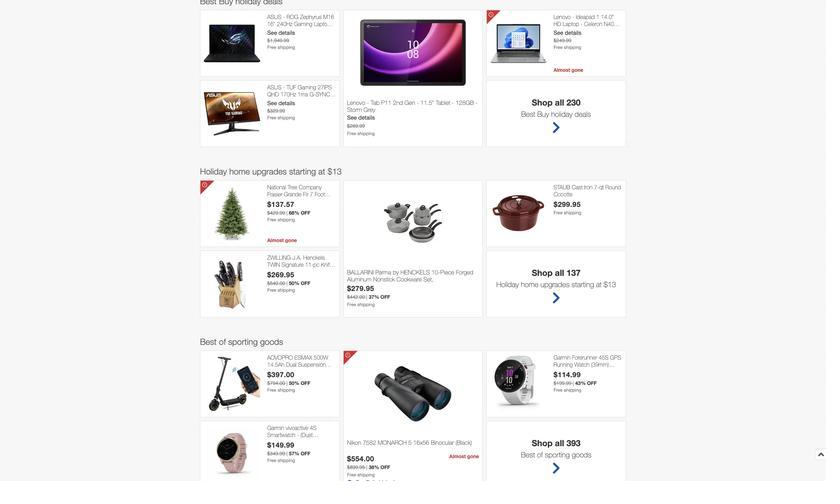 Task type: describe. For each thing, give the bounding box(es) containing it.
off for $137.57
[[301, 210, 311, 216]]

qt
[[600, 184, 604, 191]]

n4020
[[604, 21, 621, 27]]

$13 inside shop all 137 holiday home upgrades starting at $13
[[604, 281, 616, 289]]

cocotte
[[554, 191, 573, 198]]

tab
[[371, 99, 380, 106]]

$899.95
[[347, 465, 365, 471]]

esmax
[[295, 355, 312, 361]]

free inside $269.95 $540.00 | 50% off free shipping
[[267, 288, 276, 293]]

buy
[[538, 110, 550, 119]]

off inside ballarini parma by henckels 10-piece forged aluminum nonstick cookware set, $279.95 $442.00 | 37% off free shipping
[[381, 294, 390, 300]]

(dust
[[301, 432, 313, 439]]

tuf
[[287, 84, 296, 91]]

asus - tuf gaming 27ips qhd 170hz 1ms g-sync compatible gaming monitor with...
[[267, 84, 333, 111]]

garmin for $149.99
[[267, 425, 284, 432]]

| for $114.99
[[573, 381, 574, 386]]

zephyrus
[[300, 14, 322, 20]]

4gb
[[565, 27, 576, 34]]

iron
[[585, 184, 593, 191]]

celeron
[[585, 21, 603, 27]]

free inside the $397.00 $794.00 | 50% off free shipping
[[267, 388, 276, 393]]

$429.99
[[267, 210, 285, 216]]

- inside asus - tuf gaming 27ips qhd 170hz 1ms g-sync compatible gaming monitor with...
[[283, 84, 285, 91]]

gps
[[610, 355, 622, 361]]

gone for see
[[572, 67, 584, 73]]

shipping inside 'see details $1,949.99 free shipping'
[[278, 45, 295, 50]]

11.5"
[[421, 99, 434, 106]]

$269.95
[[267, 271, 295, 279]]

zwilling
[[267, 255, 291, 261]]

staub cast iron 7-qt round cocotte link
[[554, 184, 623, 198]]

shipping inside see details $329.99 free shipping
[[278, 115, 295, 120]]

zwilling j.a. henckels twin signature 11-pc knife block set
[[267, 255, 333, 275]]

...
[[267, 34, 272, 41]]

off for $269.95
[[301, 280, 311, 286]]

$249.99
[[554, 38, 572, 43]]

watch
[[575, 362, 590, 368]]

16x56
[[414, 440, 430, 447]]

best for shop all 230
[[522, 110, 536, 119]]

shipping inside the $397.00 $794.00 | 50% off free shipping
[[278, 388, 295, 393]]

almost for see
[[554, 67, 571, 73]]

henckels
[[401, 269, 430, 276]]

see details $1,949.99 free shipping
[[267, 30, 295, 50]]

| inside ballarini parma by henckels 10-piece forged aluminum nonstick cookware set, $279.95 $442.00 | 37% off free shipping
[[367, 295, 368, 300]]

shipping inside $554.00 $899.95 | 38% off free shipping
[[358, 473, 375, 478]]

see for see details $1,949.99 free shipping
[[267, 30, 277, 36]]

137
[[567, 268, 581, 278]]

| for $554.00
[[367, 465, 368, 471]]

$269.95 $540.00 | 50% off free shipping
[[267, 271, 311, 293]]

compatible
[[267, 98, 294, 104]]

off for $554.00
[[381, 465, 390, 471]]

393
[[567, 439, 581, 449]]

128gb inside lenovo - ideapad 1 14.0" hd laptop - celeron n4020 with 4gb memory - 128gb em...
[[602, 27, 619, 34]]

storm
[[347, 106, 362, 114]]

fir
[[303, 191, 309, 198]]

qhd inside asus - rog zephyrus m16 16" 240hz gaming laptop qhd - intel 13th gen core i9 ...
[[267, 27, 279, 34]]

holiday inside shop all 137 holiday home upgrades starting at $13
[[497, 281, 519, 289]]

500w
[[314, 355, 328, 361]]

with...
[[267, 105, 281, 111]]

sync
[[316, 91, 330, 97]]

7-
[[595, 184, 600, 191]]

garmin forerunner 45s gps running watch (39mm) (white) link
[[554, 355, 623, 375]]

see details $329.99 free shipping
[[267, 100, 295, 120]]

see details link for asus - tuf gaming 27ips qhd 170hz 1ms g-sync compatible gaming monitor with...
[[267, 100, 295, 106]]

asus for qhd
[[267, 84, 282, 91]]

suspension
[[298, 362, 326, 368]]

aovopro esmax 500w 14.5ah dual suspension dual brake 10 inch air tyre foldable link
[[267, 355, 336, 382]]

all for 137
[[555, 268, 565, 278]]

shipping inside ballarini parma by henckels 10-piece forged aluminum nonstick cookware set, $279.95 $442.00 | 37% off free shipping
[[358, 302, 375, 308]]

ballarini
[[347, 269, 374, 276]]

pc
[[314, 262, 320, 268]]

details for see details $1,949.99 free shipping
[[279, 30, 295, 36]]

2 vertical spatial gaming
[[296, 98, 314, 104]]

$397.00 $794.00 | 50% off free shipping
[[267, 371, 311, 393]]

inch
[[302, 368, 312, 375]]

christmas
[[279, 198, 303, 204]]

laptop inside asus - rog zephyrus m16 16" 240hz gaming laptop qhd - intel 13th gen core i9 ...
[[314, 21, 330, 27]]

shipping inside staub cast iron 7-qt round cocotte $299.95 free shipping
[[564, 210, 582, 216]]

2 vertical spatial almost
[[450, 454, 466, 460]]

twin
[[267, 262, 280, 268]]

details for see details $249.99 free shipping
[[565, 30, 582, 36]]

$329.99
[[267, 108, 285, 114]]

shipping inside $114.99 $199.99 | 43% off free shipping
[[564, 388, 582, 393]]

57%
[[289, 451, 300, 457]]

smartwatch
[[267, 432, 296, 439]]

gen inside asus - rog zephyrus m16 16" 240hz gaming laptop qhd - intel 13th gen core i9 ...
[[307, 27, 317, 34]]

free inside $114.99 $199.99 | 43% off free shipping
[[554, 388, 563, 393]]

set
[[282, 268, 290, 275]]

laptop inside lenovo - ideapad 1 14.0" hd laptop - celeron n4020 with 4gb memory - 128gb em...
[[563, 21, 579, 27]]

staub cast iron 7-qt round cocotte $299.95 free shipping
[[554, 184, 621, 216]]

free inside staub cast iron 7-qt round cocotte $299.95 free shipping
[[554, 210, 563, 216]]

em...
[[554, 34, 566, 41]]

parma
[[376, 269, 391, 276]]

asus for 16"
[[267, 14, 282, 20]]

$149.99
[[267, 441, 295, 450]]

5
[[409, 440, 412, 447]]

$554.00 $899.95 | 38% off free shipping
[[347, 455, 390, 478]]

national tree company frasier grande fir 7 foot unlit christmas tree (open box)
[[267, 184, 330, 211]]

company
[[299, 184, 322, 191]]

frasier
[[267, 191, 283, 198]]

shop all 230 best buy holiday deals
[[522, 98, 591, 119]]

garmin forerunner 45s gps running watch (39mm) (white)
[[554, 355, 622, 375]]

air
[[313, 368, 319, 375]]

vivoactive
[[286, 425, 308, 432]]

home inside shop all 137 holiday home upgrades starting at $13
[[521, 281, 539, 289]]

aovopro esmax 500w 14.5ah dual suspension dual brake 10 inch air tyre foldable
[[267, 355, 330, 382]]

1 vertical spatial dual
[[267, 368, 278, 375]]

round
[[606, 184, 621, 191]]

free inside the $149.99 $349.99 | 57% off free shipping
[[267, 458, 276, 464]]

shipping inside $269.95 $540.00 | 50% off free shipping
[[278, 288, 295, 293]]

1 vertical spatial gaming
[[298, 84, 316, 91]]

230
[[567, 98, 581, 108]]

holiday
[[552, 110, 573, 119]]

almost gone for $137.57
[[267, 238, 297, 244]]

shop for shop all 393
[[532, 439, 553, 449]]

i9
[[332, 27, 336, 34]]

aovopro
[[267, 355, 293, 361]]

tyre
[[321, 368, 330, 375]]

j.a.
[[293, 255, 302, 261]]

16"
[[267, 21, 275, 27]]

off for $114.99
[[587, 380, 597, 386]]

free inside see details $249.99 free shipping
[[554, 45, 563, 50]]

| for $397.00
[[287, 381, 288, 386]]

almost gone for see
[[554, 67, 584, 73]]

intel
[[284, 27, 293, 34]]

asus - tuf gaming 27ips qhd 170hz 1ms g-sync compatible gaming monitor with... link
[[267, 84, 336, 111]]

170hz
[[281, 91, 296, 97]]

1 horizontal spatial gone
[[468, 454, 479, 460]]

gone for $137.57
[[285, 238, 297, 244]]

| for $269.95
[[287, 281, 288, 286]]

0 vertical spatial holiday
[[200, 167, 227, 177]]

p11
[[381, 99, 392, 106]]

piece
[[441, 269, 455, 276]]

at inside shop all 137 holiday home upgrades starting at $13
[[596, 281, 602, 289]]

unlit
[[267, 198, 278, 204]]

see for see details $249.99 free shipping
[[554, 30, 564, 36]]



Task type: locate. For each thing, give the bounding box(es) containing it.
garmin vivoactive 4s smartwatch - (dust rose/gold) link
[[267, 425, 336, 445]]

1 horizontal spatial 128gb
[[602, 27, 619, 34]]

| left 38%
[[367, 465, 368, 471]]

qhd inside asus - tuf gaming 27ips qhd 170hz 1ms g-sync compatible gaming monitor with...
[[267, 91, 279, 97]]

shop inside shop all 137 holiday home upgrades starting at $13
[[532, 268, 553, 278]]

gen right 2nd
[[405, 99, 415, 106]]

2 vertical spatial shop
[[532, 439, 553, 449]]

$149.99 $349.99 | 57% off free shipping
[[267, 441, 311, 464]]

by
[[393, 269, 399, 276]]

2 laptop from the left
[[563, 21, 579, 27]]

shop left 137 on the bottom of page
[[532, 268, 553, 278]]

off down inch
[[301, 380, 311, 386]]

nikon 7582 monarch 5 16x56 binocular (black) link
[[347, 440, 479, 455]]

| down $397.00
[[287, 381, 288, 386]]

qhd up compatible
[[267, 91, 279, 97]]

shipping inside see details $249.99 free shipping
[[564, 45, 582, 50]]

lenovo up hd
[[554, 14, 571, 20]]

set,
[[424, 276, 434, 283]]

128gb right tablet at the right top of the page
[[456, 99, 474, 106]]

asus up compatible
[[267, 84, 282, 91]]

0 horizontal spatial goods
[[260, 337, 283, 347]]

0 horizontal spatial almost gone
[[267, 238, 297, 244]]

free down '$299.95'
[[554, 210, 563, 216]]

0 horizontal spatial almost
[[267, 238, 284, 244]]

all inside shop all 393 best of sporting goods
[[555, 439, 565, 449]]

| inside the $149.99 $349.99 | 57% off free shipping
[[287, 451, 288, 457]]

1 vertical spatial sporting
[[545, 451, 570, 460]]

free down $329.99
[[267, 115, 276, 120]]

almost for $137.57
[[267, 238, 284, 244]]

4s
[[310, 425, 317, 432]]

free inside 'see details $1,949.99 free shipping'
[[267, 45, 276, 50]]

garmin up smartwatch
[[267, 425, 284, 432]]

0 horizontal spatial lenovo
[[347, 99, 365, 106]]

forerunner
[[573, 355, 598, 361]]

see up $329.99
[[267, 100, 277, 106]]

all up the holiday
[[555, 98, 565, 108]]

shipping down 37%
[[358, 302, 375, 308]]

shop up buy
[[532, 98, 553, 108]]

off for $397.00
[[301, 380, 311, 386]]

1 horizontal spatial lenovo
[[554, 14, 571, 20]]

national
[[267, 184, 286, 191]]

0 horizontal spatial holiday
[[200, 167, 227, 177]]

| down $269.95
[[287, 281, 288, 286]]

3 shop from the top
[[532, 439, 553, 449]]

0 vertical spatial upgrades
[[252, 167, 287, 177]]

all left 393
[[555, 439, 565, 449]]

monarch
[[378, 440, 407, 447]]

see inside 'see details $1,949.99 free shipping'
[[267, 30, 277, 36]]

0 horizontal spatial dual
[[267, 368, 278, 375]]

free inside see details $329.99 free shipping
[[267, 115, 276, 120]]

shop for shop all 137
[[532, 268, 553, 278]]

10-
[[432, 269, 441, 276]]

50% for $269.95
[[289, 280, 300, 286]]

goods down 393
[[572, 451, 592, 460]]

box)
[[267, 205, 278, 211]]

free down $429.99
[[267, 217, 276, 223]]

details down 240hz at the left of page
[[279, 30, 295, 36]]

1 horizontal spatial garmin
[[554, 355, 571, 361]]

gaming up '13th'
[[294, 21, 313, 27]]

1 vertical spatial best
[[200, 337, 217, 347]]

0 vertical spatial shop
[[532, 98, 553, 108]]

starting inside shop all 137 holiday home upgrades starting at $13
[[572, 281, 594, 289]]

off down 11-
[[301, 280, 311, 286]]

| inside the $397.00 $794.00 | 50% off free shipping
[[287, 381, 288, 386]]

27ips
[[318, 84, 332, 91]]

1 horizontal spatial home
[[521, 281, 539, 289]]

free down '$442.00'
[[347, 302, 356, 308]]

see details link up $329.99
[[267, 100, 295, 106]]

1
[[597, 14, 600, 20]]

1 vertical spatial almost
[[267, 238, 284, 244]]

off
[[301, 210, 311, 216], [301, 280, 311, 286], [381, 294, 390, 300], [301, 380, 311, 386], [587, 380, 597, 386], [301, 451, 311, 457], [381, 465, 390, 471]]

(black)
[[456, 440, 472, 447]]

2 vertical spatial almost gone
[[450, 454, 479, 460]]

2 horizontal spatial gone
[[572, 67, 584, 73]]

shop
[[532, 98, 553, 108], [532, 268, 553, 278], [532, 439, 553, 449]]

1 vertical spatial qhd
[[267, 91, 279, 97]]

2 shop from the top
[[532, 268, 553, 278]]

tree down 7
[[304, 198, 314, 204]]

shipping down '43%'
[[564, 388, 582, 393]]

ballarini parma by henckels 10-piece forged aluminum nonstick cookware set, $279.95 $442.00 | 37% off free shipping
[[347, 269, 474, 308]]

2 qhd from the top
[[267, 91, 279, 97]]

details down 170hz
[[279, 100, 295, 106]]

0 vertical spatial $13
[[328, 167, 342, 177]]

$199.99
[[554, 381, 572, 386]]

0 vertical spatial sporting
[[228, 337, 258, 347]]

g-
[[310, 91, 316, 97]]

0 vertical spatial lenovo
[[554, 14, 571, 20]]

shop inside shop all 393 best of sporting goods
[[532, 439, 553, 449]]

almost gone down (black)
[[450, 454, 479, 460]]

1 50% from the top
[[289, 280, 300, 286]]

sporting inside shop all 393 best of sporting goods
[[545, 451, 570, 460]]

1 vertical spatial home
[[521, 281, 539, 289]]

upgrades inside shop all 137 holiday home upgrades starting at $13
[[541, 281, 570, 289]]

1 vertical spatial at
[[596, 281, 602, 289]]

shipping down $1,949.99
[[278, 45, 295, 50]]

goods up aovopro
[[260, 337, 283, 347]]

gaming up 1ms
[[298, 84, 316, 91]]

1 horizontal spatial holiday
[[497, 281, 519, 289]]

asus inside asus - tuf gaming 27ips qhd 170hz 1ms g-sync compatible gaming monitor with...
[[267, 84, 282, 91]]

| left '43%'
[[573, 381, 574, 386]]

see details link
[[267, 30, 295, 36], [554, 30, 582, 36], [267, 100, 295, 106], [347, 115, 375, 121]]

2 vertical spatial gone
[[468, 454, 479, 460]]

0 vertical spatial tree
[[288, 184, 298, 191]]

all for 393
[[555, 439, 565, 449]]

shipping inside lenovo - tab p11 2nd gen - 11.5" tablet - 128gb - storm grey see details $269.99 free shipping
[[358, 131, 375, 136]]

almost down $249.99
[[554, 67, 571, 73]]

shipping inside the $137.57 $429.99 | 68% off free shipping
[[278, 217, 295, 223]]

0 vertical spatial gen
[[307, 27, 317, 34]]

almost up the 'zwilling'
[[267, 238, 284, 244]]

all for 230
[[555, 98, 565, 108]]

1 horizontal spatial of
[[537, 451, 543, 460]]

0 horizontal spatial gone
[[285, 238, 297, 244]]

14.0"
[[601, 14, 614, 20]]

starting
[[289, 167, 316, 177], [572, 281, 594, 289]]

shop left 393
[[532, 439, 553, 449]]

1 asus from the top
[[267, 14, 282, 20]]

asus - rog zephyrus m16 16" 240hz gaming laptop qhd - intel 13th gen core i9 ...
[[267, 14, 336, 41]]

| inside $554.00 $899.95 | 38% off free shipping
[[367, 465, 368, 471]]

sporting
[[228, 337, 258, 347], [545, 451, 570, 460]]

1 vertical spatial starting
[[572, 281, 594, 289]]

off right '43%'
[[587, 380, 597, 386]]

1 vertical spatial garmin
[[267, 425, 284, 432]]

free inside ballarini parma by henckels 10-piece forged aluminum nonstick cookware set, $279.95 $442.00 | 37% off free shipping
[[347, 302, 356, 308]]

asus - rog zephyrus m16 16" 240hz gaming laptop qhd - intel 13th gen core i9 ... link
[[267, 14, 336, 41]]

gen inside lenovo - tab p11 2nd gen - 11.5" tablet - 128gb - storm grey see details $269.99 free shipping
[[405, 99, 415, 106]]

2 vertical spatial all
[[555, 439, 565, 449]]

1 horizontal spatial starting
[[572, 281, 594, 289]]

shipping down '$299.95'
[[564, 210, 582, 216]]

0 vertical spatial qhd
[[267, 27, 279, 34]]

1 horizontal spatial upgrades
[[541, 281, 570, 289]]

1 vertical spatial holiday
[[497, 281, 519, 289]]

signature
[[282, 262, 304, 268]]

see inside see details $249.99 free shipping
[[554, 30, 564, 36]]

1 horizontal spatial tree
[[304, 198, 314, 204]]

free down $349.99
[[267, 458, 276, 464]]

details inside 'see details $1,949.99 free shipping'
[[279, 30, 295, 36]]

0 vertical spatial best
[[522, 110, 536, 119]]

2 50% from the top
[[289, 380, 300, 386]]

see details link up $249.99
[[554, 30, 582, 36]]

see details $249.99 free shipping
[[554, 30, 582, 50]]

shipping down $794.00 in the bottom left of the page
[[278, 388, 295, 393]]

see inside see details $329.99 free shipping
[[267, 100, 277, 106]]

0 vertical spatial all
[[555, 98, 565, 108]]

0 vertical spatial garmin
[[554, 355, 571, 361]]

1 vertical spatial gen
[[405, 99, 415, 106]]

$442.00
[[347, 295, 365, 300]]

0 horizontal spatial gen
[[307, 27, 317, 34]]

0 horizontal spatial laptop
[[314, 21, 330, 27]]

almost gone down $249.99
[[554, 67, 584, 73]]

gaming down 1ms
[[296, 98, 314, 104]]

see down 16"
[[267, 30, 277, 36]]

dual down 14.5ah
[[267, 368, 278, 375]]

cookware
[[397, 276, 422, 283]]

shipping down $269.99
[[358, 131, 375, 136]]

see up $249.99
[[554, 30, 564, 36]]

tree up grande
[[288, 184, 298, 191]]

14.5ah
[[267, 362, 285, 368]]

free down '$199.99'
[[554, 388, 563, 393]]

1 vertical spatial 50%
[[289, 380, 300, 386]]

free inside the $137.57 $429.99 | 68% off free shipping
[[267, 217, 276, 223]]

all
[[555, 98, 565, 108], [555, 268, 565, 278], [555, 439, 565, 449]]

128gb
[[602, 27, 619, 34], [456, 99, 474, 106]]

1 vertical spatial almost gone
[[267, 238, 297, 244]]

off right 57%
[[301, 451, 311, 457]]

1 vertical spatial $13
[[604, 281, 616, 289]]

all left 137 on the bottom of page
[[555, 268, 565, 278]]

free down $899.95
[[347, 473, 356, 478]]

gone down (black)
[[468, 454, 479, 460]]

almost down (black)
[[450, 454, 466, 460]]

grey
[[364, 106, 376, 114]]

upgrades up national
[[252, 167, 287, 177]]

0 horizontal spatial of
[[219, 337, 226, 347]]

shipping inside the $149.99 $349.99 | 57% off free shipping
[[278, 458, 295, 464]]

shipping down $249.99
[[564, 45, 582, 50]]

0 vertical spatial asus
[[267, 14, 282, 20]]

garmin for $114.99
[[554, 355, 571, 361]]

off inside the $397.00 $794.00 | 50% off free shipping
[[301, 380, 311, 386]]

13th
[[295, 27, 306, 34]]

$1,949.99
[[267, 38, 289, 43]]

0 horizontal spatial tree
[[288, 184, 298, 191]]

off inside $269.95 $540.00 | 50% off free shipping
[[301, 280, 311, 286]]

1 laptop from the left
[[314, 21, 330, 27]]

128gb inside lenovo - tab p11 2nd gen - 11.5" tablet - 128gb - storm grey see details $269.99 free shipping
[[456, 99, 474, 106]]

0 vertical spatial starting
[[289, 167, 316, 177]]

almost gone up the 'zwilling'
[[267, 238, 297, 244]]

shop for shop all 230
[[532, 98, 553, 108]]

2 horizontal spatial almost gone
[[554, 67, 584, 73]]

see details link up $1,949.99
[[267, 30, 295, 36]]

shipping down 38%
[[358, 473, 375, 478]]

50% inside the $397.00 $794.00 | 50% off free shipping
[[289, 380, 300, 386]]

hd
[[554, 21, 562, 27]]

|
[[287, 210, 288, 216], [287, 281, 288, 286], [367, 295, 368, 300], [287, 381, 288, 386], [573, 381, 574, 386], [287, 451, 288, 457], [367, 465, 368, 471]]

aluminum
[[347, 276, 372, 283]]

gen right '13th'
[[307, 27, 317, 34]]

0 horizontal spatial 128gb
[[456, 99, 474, 106]]

off inside the $137.57 $429.99 | 68% off free shipping
[[301, 210, 311, 216]]

details up $249.99
[[565, 30, 582, 36]]

free down $540.00 on the bottom of page
[[267, 288, 276, 293]]

1 vertical spatial all
[[555, 268, 565, 278]]

lenovo - ideapad 1 14.0" hd laptop - celeron n4020 with 4gb memory - 128gb em...
[[554, 14, 621, 41]]

all inside shop all 137 holiday home upgrades starting at $13
[[555, 268, 565, 278]]

| inside the $137.57 $429.99 | 68% off free shipping
[[287, 210, 288, 216]]

free inside lenovo - tab p11 2nd gen - 11.5" tablet - 128gb - storm grey see details $269.99 free shipping
[[347, 131, 356, 136]]

shop inside shop all 230 best buy holiday deals
[[532, 98, 553, 108]]

| left 57%
[[287, 451, 288, 457]]

free down $794.00 in the bottom left of the page
[[267, 388, 276, 393]]

national tree company frasier grande fir 7 foot unlit christmas tree (open box) link
[[267, 184, 336, 211]]

0 vertical spatial gone
[[572, 67, 584, 73]]

dual up brake
[[286, 362, 297, 368]]

| inside $114.99 $199.99 | 43% off free shipping
[[573, 381, 574, 386]]

| inside $269.95 $540.00 | 50% off free shipping
[[287, 281, 288, 286]]

3 all from the top
[[555, 439, 565, 449]]

details inside see details $329.99 free shipping
[[279, 100, 295, 106]]

1 horizontal spatial at
[[596, 281, 602, 289]]

grande
[[284, 191, 302, 198]]

laptop up 4gb
[[563, 21, 579, 27]]

garmin up running
[[554, 355, 571, 361]]

qhd down 16"
[[267, 27, 279, 34]]

1 horizontal spatial gen
[[405, 99, 415, 106]]

gaming
[[294, 21, 313, 27], [298, 84, 316, 91], [296, 98, 314, 104]]

50% down set
[[289, 280, 300, 286]]

see details link for lenovo - tab p11 2nd gen - 11.5" tablet - 128gb - storm grey
[[347, 115, 375, 121]]

off right 38%
[[381, 465, 390, 471]]

1 horizontal spatial almost gone
[[450, 454, 479, 460]]

0 vertical spatial dual
[[286, 362, 297, 368]]

50%
[[289, 280, 300, 286], [289, 380, 300, 386]]

free down $1,949.99
[[267, 45, 276, 50]]

1 horizontal spatial dual
[[286, 362, 297, 368]]

1 vertical spatial lenovo
[[347, 99, 365, 106]]

0 vertical spatial home
[[229, 167, 250, 177]]

128gb down n4020 in the top right of the page
[[602, 27, 619, 34]]

0 vertical spatial almost
[[554, 67, 571, 73]]

1 vertical spatial shop
[[532, 268, 553, 278]]

best for shop all 393
[[521, 451, 535, 460]]

shipping down 57%
[[278, 458, 295, 464]]

50% for $397.00
[[289, 380, 300, 386]]

50% down 10
[[289, 380, 300, 386]]

see inside lenovo - tab p11 2nd gen - 11.5" tablet - 128gb - storm grey see details $269.99 free shipping
[[347, 115, 357, 121]]

| left the 68% on the top of the page
[[287, 210, 288, 216]]

$279.95
[[347, 284, 374, 293]]

68%
[[289, 210, 300, 216]]

2 all from the top
[[555, 268, 565, 278]]

with
[[554, 27, 563, 34]]

off inside $114.99 $199.99 | 43% off free shipping
[[587, 380, 597, 386]]

starting down 137 on the bottom of page
[[572, 281, 594, 289]]

block
[[267, 268, 281, 275]]

45s
[[599, 355, 609, 361]]

see details link up $269.99
[[347, 115, 375, 121]]

gone down see details $249.99 free shipping
[[572, 67, 584, 73]]

lenovo inside lenovo - ideapad 1 14.0" hd laptop - celeron n4020 with 4gb memory - 128gb em...
[[554, 14, 571, 20]]

free down $249.99
[[554, 45, 563, 50]]

1 horizontal spatial $13
[[604, 281, 616, 289]]

tree
[[288, 184, 298, 191], [304, 198, 314, 204]]

1 vertical spatial asus
[[267, 84, 282, 91]]

1 horizontal spatial laptop
[[563, 21, 579, 27]]

38%
[[369, 465, 379, 471]]

1ms
[[298, 91, 308, 97]]

details inside lenovo - tab p11 2nd gen - 11.5" tablet - 128gb - storm grey see details $269.99 free shipping
[[359, 115, 375, 121]]

upgrades down 137 on the bottom of page
[[541, 281, 570, 289]]

50% inside $269.95 $540.00 | 50% off free shipping
[[289, 280, 300, 286]]

knife
[[321, 262, 333, 268]]

see details link for asus - rog zephyrus m16 16" 240hz gaming laptop qhd - intel 13th gen core i9 ...
[[267, 30, 295, 36]]

gone up j.a.
[[285, 238, 297, 244]]

see down the storm
[[347, 115, 357, 121]]

1 vertical spatial goods
[[572, 451, 592, 460]]

off inside $554.00 $899.95 | 38% off free shipping
[[381, 465, 390, 471]]

0 vertical spatial goods
[[260, 337, 283, 347]]

0 horizontal spatial sporting
[[228, 337, 258, 347]]

1 qhd from the top
[[267, 27, 279, 34]]

of inside shop all 393 best of sporting goods
[[537, 451, 543, 460]]

$137.57 $429.99 | 68% off free shipping
[[267, 200, 311, 223]]

shipping down $329.99
[[278, 115, 295, 120]]

tablet
[[436, 99, 451, 106]]

best inside shop all 230 best buy holiday deals
[[522, 110, 536, 119]]

$269.99
[[347, 123, 365, 129]]

0 horizontal spatial home
[[229, 167, 250, 177]]

0 vertical spatial almost gone
[[554, 67, 584, 73]]

1 horizontal spatial sporting
[[545, 451, 570, 460]]

2nd
[[393, 99, 403, 106]]

2 vertical spatial best
[[521, 451, 535, 460]]

garmin inside "garmin vivoactive 4s smartwatch - (dust rose/gold)"
[[267, 425, 284, 432]]

core
[[319, 27, 330, 34]]

off for $149.99
[[301, 451, 311, 457]]

1 all from the top
[[555, 98, 565, 108]]

nikon 7582 monarch 5 16x56 binocular (black)
[[347, 440, 472, 447]]

all inside shop all 230 best buy holiday deals
[[555, 98, 565, 108]]

see for see details $329.99 free shipping
[[267, 100, 277, 106]]

1 horizontal spatial almost
[[450, 454, 466, 460]]

1 shop from the top
[[532, 98, 553, 108]]

of
[[219, 337, 226, 347], [537, 451, 543, 460]]

off right the 68% on the top of the page
[[301, 210, 311, 216]]

see details link for lenovo - ideapad 1 14.0" hd laptop - celeron n4020 with 4gb memory - 128gb em...
[[554, 30, 582, 36]]

best inside shop all 393 best of sporting goods
[[521, 451, 535, 460]]

details
[[279, 30, 295, 36], [565, 30, 582, 36], [279, 100, 295, 106], [359, 115, 375, 121]]

1 horizontal spatial goods
[[572, 451, 592, 460]]

2 asus from the top
[[267, 84, 282, 91]]

asus up 16"
[[267, 14, 282, 20]]

zwilling j.a. henckels twin signature 11-pc knife block set link
[[267, 255, 336, 275]]

- inside "garmin vivoactive 4s smartwatch - (dust rose/gold)"
[[297, 432, 299, 439]]

(39mm)
[[591, 362, 609, 368]]

1 vertical spatial gone
[[285, 238, 297, 244]]

goods inside shop all 393 best of sporting goods
[[572, 451, 592, 460]]

lenovo for memory
[[554, 14, 571, 20]]

holiday home upgrades starting at $13
[[200, 167, 342, 177]]

gaming inside asus - rog zephyrus m16 16" 240hz gaming laptop qhd - intel 13th gen core i9 ...
[[294, 21, 313, 27]]

details inside see details $249.99 free shipping
[[565, 30, 582, 36]]

lenovo for storm
[[347, 99, 365, 106]]

details down grey
[[359, 115, 375, 121]]

0 horizontal spatial at
[[319, 167, 325, 177]]

0 horizontal spatial $13
[[328, 167, 342, 177]]

free inside $554.00 $899.95 | 38% off free shipping
[[347, 473, 356, 478]]

$137.57
[[267, 200, 295, 209]]

lenovo inside lenovo - tab p11 2nd gen - 11.5" tablet - 128gb - storm grey see details $269.99 free shipping
[[347, 99, 365, 106]]

0 horizontal spatial upgrades
[[252, 167, 287, 177]]

1 vertical spatial of
[[537, 451, 543, 460]]

0 vertical spatial 50%
[[289, 280, 300, 286]]

| for $149.99
[[287, 451, 288, 457]]

shipping down the 68% on the top of the page
[[278, 217, 295, 223]]

0 vertical spatial gaming
[[294, 21, 313, 27]]

0 vertical spatial 128gb
[[602, 27, 619, 34]]

| left 37%
[[367, 295, 368, 300]]

1 vertical spatial upgrades
[[541, 281, 570, 289]]

details for see details $329.99 free shipping
[[279, 100, 295, 106]]

rose/gold)
[[267, 439, 294, 445]]

0 vertical spatial at
[[319, 167, 325, 177]]

at
[[319, 167, 325, 177], [596, 281, 602, 289]]

0 vertical spatial of
[[219, 337, 226, 347]]

| for $137.57
[[287, 210, 288, 216]]

starting up company
[[289, 167, 316, 177]]

garmin
[[554, 355, 571, 361], [267, 425, 284, 432]]

goods
[[260, 337, 283, 347], [572, 451, 592, 460]]

-
[[283, 14, 285, 20], [573, 14, 575, 20], [581, 21, 583, 27], [281, 27, 283, 34], [598, 27, 600, 34], [283, 84, 285, 91], [367, 99, 369, 106], [417, 99, 419, 106], [452, 99, 454, 106], [476, 99, 478, 106], [297, 432, 299, 439]]

ideapad
[[576, 14, 595, 20]]

1 vertical spatial tree
[[304, 198, 314, 204]]

2 horizontal spatial almost
[[554, 67, 571, 73]]

0 horizontal spatial starting
[[289, 167, 316, 177]]

lenovo up the storm
[[347, 99, 365, 106]]

lenovo - tab p11 2nd gen - 11.5" tablet - 128gb - storm grey see details $269.99 free shipping
[[347, 99, 478, 136]]

asus inside asus - rog zephyrus m16 16" 240hz gaming laptop qhd - intel 13th gen core i9 ...
[[267, 14, 282, 20]]

0 horizontal spatial garmin
[[267, 425, 284, 432]]

garmin inside garmin forerunner 45s gps running watch (39mm) (white)
[[554, 355, 571, 361]]

laptop up core on the left top of page
[[314, 21, 330, 27]]

off inside the $149.99 $349.99 | 57% off free shipping
[[301, 451, 311, 457]]

free down $269.99
[[347, 131, 356, 136]]

m16
[[323, 14, 334, 20]]

shipping down $540.00 on the bottom of page
[[278, 288, 295, 293]]

1 vertical spatial 128gb
[[456, 99, 474, 106]]

off right 37%
[[381, 294, 390, 300]]



Task type: vqa. For each thing, say whether or not it's contained in the screenshot.
Almost
yes



